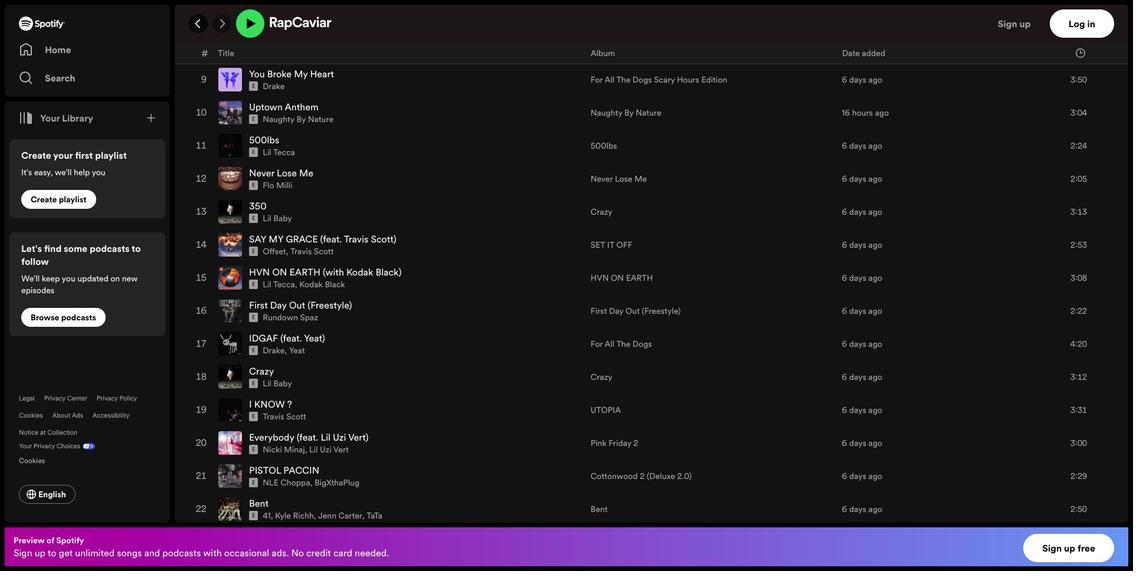 Task type: locate. For each thing, give the bounding box(es) containing it.
lil right the minaj
[[309, 444, 318, 456]]

pink friday 2 up cottonwood
[[591, 438, 639, 449]]

create for your
[[21, 149, 51, 162]]

naughty by nature inside uptown anthem cell
[[263, 113, 334, 125]]

1 days from the top
[[849, 8, 867, 20]]

1 vertical spatial dogs
[[633, 338, 652, 350]]

friday for 2:52
[[609, 41, 632, 53]]

naughty by nature link up "lil tecca"
[[263, 113, 334, 125]]

it
[[607, 239, 614, 251]]

first
[[249, 299, 268, 312], [591, 305, 607, 317]]

0 vertical spatial lil baby
[[263, 213, 292, 224]]

1 vertical spatial scott
[[286, 411, 306, 423]]

10 explicit element from the top
[[249, 346, 258, 355]]

explicit element inside hvn on earth (with kodak black) cell
[[249, 280, 258, 289]]

1 vertical spatial 2
[[634, 438, 639, 449]]

all down album
[[605, 74, 615, 86]]

explicit element inside say my grace (feat. travis scott) cell
[[249, 247, 258, 256]]

2 pink friday 2 link from the top
[[591, 438, 639, 449]]

playlist inside 'create playlist' button
[[59, 194, 87, 205]]

6 days ago for everybody (feat. lil uzi vert)
[[842, 438, 883, 449]]

kodak black link
[[299, 279, 345, 291]]

350 link
[[249, 200, 267, 213]]

6 days ago for i know ?
[[842, 404, 883, 416]]

day down lil tecca , kodak black
[[270, 299, 287, 312]]

0 vertical spatial pink friday 2 link
[[591, 41, 639, 53]]

hvn on earth
[[591, 272, 653, 284]]

41 link
[[263, 510, 271, 522]]

6 for first day out (freestyle)
[[842, 305, 847, 317]]

friday
[[609, 41, 632, 53], [609, 438, 632, 449]]

, inside everybody (feat. lil uzi vert) cell
[[305, 444, 307, 456]]

1 vertical spatial bigxthaplug link
[[315, 477, 360, 489]]

everybody (feat. lil uzi vert) cell
[[218, 427, 581, 459]]

pistol paccin e
[[249, 464, 319, 487]]

you for first
[[92, 166, 105, 178]]

lil baby inside 350 cell
[[263, 213, 292, 224]]

nature
[[636, 107, 661, 119], [308, 113, 334, 125]]

6 for say my grace (feat. travis scott)
[[842, 239, 847, 251]]

7 explicit element from the top
[[249, 247, 258, 256]]

podcasts inside "link"
[[61, 312, 96, 323]]

0 vertical spatial lil tecca link
[[263, 147, 295, 158]]

first day out (freestyle) link down hvn on earth
[[591, 305, 681, 317]]

help
[[74, 166, 90, 178]]

log
[[1069, 17, 1085, 30]]

on down "offset"
[[272, 266, 287, 279]]

bigxthaplug link up ftcu link
[[263, 14, 308, 26]]

lil up my
[[263, 213, 271, 224]]

offset link
[[263, 246, 286, 257]]

to inside preview of spotify sign up to get unlimited songs and podcasts with occasional ads. no credit card needed.
[[48, 547, 56, 560]]

1 drake link from the top
[[263, 80, 285, 92]]

14 explicit element from the top
[[249, 478, 258, 488]]

15 6 days ago from the top
[[842, 504, 883, 515]]

1 horizontal spatial naughty by nature
[[591, 107, 661, 119]]

never lose me
[[591, 173, 647, 185]]

privacy for privacy center
[[44, 394, 65, 403]]

travis scott link inside cell
[[290, 246, 334, 257]]

naughty by nature link down the for all the dogs scary hours edition
[[591, 107, 661, 119]]

0 vertical spatial playlist
[[95, 149, 127, 162]]

e inside pistol paccin e
[[252, 479, 255, 487]]

crazy e
[[249, 365, 274, 387]]

lil baby up my
[[263, 213, 292, 224]]

1 drake from the top
[[263, 80, 285, 92]]

friday up cottonwood
[[609, 438, 632, 449]]

hvn on earth (with kodak black) link
[[249, 266, 402, 279]]

# column header
[[201, 43, 208, 63]]

baby inside 350 cell
[[273, 213, 292, 224]]

top bar and user menu element
[[175, 5, 1129, 43]]

1 vertical spatial travis scott link
[[263, 411, 306, 423]]

12 explicit element from the top
[[249, 412, 258, 422]]

1 horizontal spatial kodak
[[346, 266, 373, 279]]

0 vertical spatial dogs
[[633, 74, 652, 86]]

2 cookies link from the top
[[19, 453, 54, 466]]

pink for 3:00
[[591, 438, 607, 449]]

0 horizontal spatial by
[[297, 113, 306, 125]]

6 days ago
[[842, 8, 883, 20], [842, 41, 883, 53], [842, 74, 883, 86], [842, 140, 883, 152], [842, 173, 883, 185], [842, 206, 883, 218], [842, 239, 883, 251], [842, 272, 883, 284], [842, 305, 883, 317], [842, 338, 883, 350], [842, 371, 883, 383], [842, 404, 883, 416], [842, 438, 883, 449], [842, 471, 883, 482], [842, 504, 883, 515]]

explicit element inside you broke my heart cell
[[249, 82, 258, 91]]

lil tecca link up never lose me e
[[263, 147, 295, 158]]

0 vertical spatial pink
[[591, 41, 607, 53]]

hvn on earth (with kodak black) e
[[249, 266, 402, 288]]

500lbs down the uptown
[[249, 134, 279, 147]]

0 horizontal spatial nature
[[308, 113, 334, 125]]

tecca inside 500lbs cell
[[273, 147, 295, 158]]

5 explicit element from the top
[[249, 181, 258, 190]]

tecca up first day out (freestyle) e
[[273, 279, 295, 291]]

dogs for idgaf (feat. yeat)
[[633, 338, 652, 350]]

baby inside crazy cell
[[273, 378, 292, 390]]

0 horizontal spatial naughty by nature
[[263, 113, 334, 125]]

you broke my heart e
[[249, 67, 334, 90]]

create
[[21, 149, 51, 162], [31, 194, 57, 205]]

ago for everybody (feat. lil uzi vert)
[[869, 438, 883, 449]]

crazy inside cell
[[249, 365, 274, 378]]

6 6 from the top
[[842, 206, 847, 218]]

podcasts right browse
[[61, 312, 96, 323]]

1 vertical spatial pink friday 2
[[591, 438, 639, 449]]

1 all from the top
[[605, 74, 615, 86]]

1 vertical spatial playlist
[[59, 194, 87, 205]]

15 6 from the top
[[842, 504, 847, 515]]

drake link
[[263, 80, 285, 92], [263, 345, 285, 357]]

500lbs for 500lbs e
[[249, 134, 279, 147]]

out for first day out (freestyle) e
[[289, 299, 305, 312]]

6 for pistol paccin
[[842, 471, 847, 482]]

lose for never lose me e
[[277, 167, 297, 180]]

explicit element inside crazy cell
[[249, 379, 258, 389]]

uzi left vert
[[320, 444, 332, 456]]

e inside i know ? e
[[252, 413, 255, 420]]

baby for crazy
[[273, 378, 292, 390]]

8 e from the top
[[252, 281, 255, 288]]

bent cell
[[218, 494, 581, 525]]

lil up know
[[263, 378, 271, 390]]

0 horizontal spatial bigxthaplug
[[263, 14, 308, 26]]

(freestyle) inside first day out (freestyle) e
[[308, 299, 352, 312]]

scott up hvn on earth (with kodak black) link
[[314, 246, 334, 257]]

bent link down nle
[[249, 497, 269, 510]]

0 vertical spatial lil baby link
[[263, 213, 292, 224]]

search link
[[19, 66, 156, 90]]

0 horizontal spatial up
[[35, 547, 46, 560]]

scott
[[314, 246, 334, 257], [286, 411, 306, 423]]

lil down "offset"
[[263, 279, 271, 291]]

crazy cell
[[218, 361, 581, 393]]

sign inside preview of spotify sign up to get unlimited songs and podcasts with occasional ads. no credit card needed.
[[14, 547, 32, 560]]

6 days ago for say my grace (feat. travis scott)
[[842, 239, 883, 251]]

1 horizontal spatial 500lbs
[[591, 140, 617, 152]]

2 friday from the top
[[609, 438, 632, 449]]

0 horizontal spatial your
[[19, 442, 32, 451]]

5 6 from the top
[[842, 173, 847, 185]]

drake inside you broke my heart cell
[[263, 80, 285, 92]]

2 right album
[[634, 41, 639, 53]]

days for hvn on earth (with kodak black)
[[849, 272, 867, 284]]

1 horizontal spatial bigxthaplug
[[315, 477, 360, 489]]

for all the dogs link
[[591, 338, 652, 350]]

explicit element inside 350 cell
[[249, 214, 258, 223]]

13 6 days ago from the top
[[842, 438, 883, 449]]

2 left (deluxe
[[640, 471, 645, 482]]

2 for from the top
[[591, 338, 603, 350]]

6 for idgaf (feat. yeat)
[[842, 338, 847, 350]]

nature down the for all the dogs scary hours edition
[[636, 107, 661, 119]]

main element
[[5, 5, 170, 523]]

mmhmm for mmhmm
[[591, 8, 624, 20]]

cookies link down 'your privacy choices' button
[[19, 453, 54, 466]]

2:05
[[1071, 173, 1087, 185]]

baby for 350
[[273, 213, 292, 224]]

drake left yeat
[[263, 345, 285, 357]]

explicit element for idgaf
[[249, 346, 258, 355]]

8 explicit element from the top
[[249, 280, 258, 289]]

drake link up the uptown
[[263, 80, 285, 92]]

2 baby from the top
[[273, 378, 292, 390]]

vert
[[333, 444, 349, 456]]

2 explicit element from the top
[[249, 82, 258, 91]]

bent link down cottonwood
[[591, 504, 608, 515]]

english button
[[19, 485, 75, 504]]

earth up "first day out (freestyle)"
[[626, 272, 653, 284]]

1 vertical spatial all
[[605, 338, 615, 350]]

earth down the offset , travis scott
[[290, 266, 320, 279]]

0 vertical spatial bigxthaplug link
[[263, 14, 308, 26]]

1 vertical spatial you
[[62, 273, 75, 285]]

500lbs link up never lose me
[[591, 140, 617, 152]]

12 days from the top
[[849, 404, 867, 416]]

your left library
[[40, 112, 60, 125]]

accessibility
[[93, 411, 130, 420]]

you inside let's find some podcasts to follow we'll keep you updated on new episodes
[[62, 273, 75, 285]]

14 days from the top
[[849, 471, 867, 482]]

days for first day out (freestyle)
[[849, 305, 867, 317]]

collection
[[47, 429, 77, 437]]

2 cookies from the top
[[19, 456, 45, 466]]

bigxthaplug link up jenn carter 'link'
[[315, 477, 360, 489]]

11 days from the top
[[849, 371, 867, 383]]

mmhmm up ftcu
[[249, 1, 288, 14]]

travis inside i know ? cell
[[263, 411, 284, 423]]

bent
[[249, 497, 269, 510], [591, 504, 608, 515]]

explicit element inside bent cell
[[249, 511, 258, 521]]

crazy link down drake , yeat
[[249, 365, 274, 378]]

2 vertical spatial (feat.
[[297, 431, 318, 444]]

baby up ?
[[273, 378, 292, 390]]

1 vertical spatial the
[[616, 338, 631, 350]]

0 horizontal spatial hvn
[[249, 266, 270, 279]]

kodak left black
[[299, 279, 323, 291]]

0 horizontal spatial scott
[[286, 411, 306, 423]]

jenn carter link
[[318, 510, 362, 522]]

privacy up 'accessibility'
[[97, 394, 118, 403]]

1 vertical spatial cookies link
[[19, 453, 54, 466]]

2 up cottonwood 2 (deluxe 2.0) on the right bottom of the page
[[634, 438, 639, 449]]

2 horizontal spatial sign
[[1043, 542, 1062, 555]]

for down "first day out (freestyle)"
[[591, 338, 603, 350]]

e inside say my grace (feat. travis scott) e
[[252, 248, 255, 255]]

1 the from the top
[[616, 74, 631, 86]]

1 horizontal spatial out
[[626, 305, 640, 317]]

1 horizontal spatial travis
[[290, 246, 312, 257]]

uzi inside everybody (feat. lil uzi vert) e
[[333, 431, 346, 444]]

7 6 from the top
[[842, 239, 847, 251]]

duration element
[[1076, 48, 1086, 58]]

up inside preview of spotify sign up to get unlimited songs and podcasts with occasional ads. no credit card needed.
[[35, 547, 46, 560]]

uzi left vert)
[[333, 431, 346, 444]]

explicit element inside idgaf (feat. yeat) cell
[[249, 346, 258, 355]]

bigxthaplug up jenn carter 'link'
[[315, 477, 360, 489]]

bent e
[[249, 497, 269, 520]]

pink friday 2 link up the for all the dogs scary hours edition
[[591, 41, 639, 53]]

2 all from the top
[[605, 338, 615, 350]]

6 for 350
[[842, 206, 847, 218]]

lil baby link up i know ? link
[[263, 378, 292, 390]]

0 vertical spatial scott
[[314, 246, 334, 257]]

privacy policy link
[[97, 394, 137, 403]]

1 tecca from the top
[[273, 147, 295, 158]]

you inside create your first playlist it's easy, we'll help you
[[92, 166, 105, 178]]

days for idgaf (feat. yeat)
[[849, 338, 867, 350]]

naughty
[[591, 107, 623, 119], [263, 113, 295, 125]]

pink friday 2 up the for all the dogs scary hours edition
[[591, 41, 639, 53]]

1 friday from the top
[[609, 41, 632, 53]]

16
[[842, 107, 850, 119]]

drake up the uptown
[[263, 80, 285, 92]]

3 explicit element from the top
[[249, 115, 258, 124]]

11 6 days ago from the top
[[842, 371, 883, 383]]

hvn for hvn on earth (with kodak black) e
[[249, 266, 270, 279]]

1 horizontal spatial mmhmm
[[591, 8, 624, 20]]

1 vertical spatial to
[[48, 547, 56, 560]]

6 days ago for idgaf (feat. yeat)
[[842, 338, 883, 350]]

never for never lose me
[[591, 173, 613, 185]]

1 horizontal spatial (freestyle)
[[642, 305, 681, 317]]

pink friday 2
[[591, 41, 639, 53], [591, 438, 639, 449]]

bent inside cell
[[249, 497, 269, 510]]

1 horizontal spatial uzi
[[333, 431, 346, 444]]

tecca inside hvn on earth (with kodak black) cell
[[273, 279, 295, 291]]

you right help
[[92, 166, 105, 178]]

2 days from the top
[[849, 41, 867, 53]]

all down "first day out (freestyle)"
[[605, 338, 615, 350]]

days for say my grace (feat. travis scott)
[[849, 239, 867, 251]]

hvn on earth (with kodak black) cell
[[218, 262, 581, 294]]

jenn
[[318, 510, 336, 522]]

(feat. inside idgaf (feat. yeat) e
[[280, 332, 302, 345]]

to up the new on the left top of page
[[132, 242, 141, 255]]

friday for 3:00
[[609, 438, 632, 449]]

your
[[40, 112, 60, 125], [19, 442, 32, 451]]

1 vertical spatial lil baby link
[[263, 378, 292, 390]]

explicit element for i
[[249, 412, 258, 422]]

mmhmm inside cell
[[249, 1, 288, 14]]

0 vertical spatial 2
[[634, 41, 639, 53]]

nicki
[[263, 444, 282, 456]]

lose inside never lose me e
[[277, 167, 297, 180]]

carter
[[339, 510, 362, 522]]

travis left ?
[[263, 411, 284, 423]]

crazy down drake , yeat
[[249, 365, 274, 378]]

set it off
[[591, 239, 633, 251]]

offset
[[263, 246, 286, 257]]

1 horizontal spatial bent link
[[591, 504, 608, 515]]

out
[[289, 299, 305, 312], [626, 305, 640, 317]]

0 horizontal spatial mmhmm
[[249, 1, 288, 14]]

i know ? link
[[249, 398, 292, 411]]

0 vertical spatial friday
[[609, 41, 632, 53]]

by
[[625, 107, 634, 119], [297, 113, 306, 125]]

earth inside the hvn on earth (with kodak black) e
[[290, 266, 320, 279]]

1 horizontal spatial your
[[40, 112, 60, 125]]

14 6 days ago from the top
[[842, 471, 883, 482]]

8 6 days ago from the top
[[842, 272, 883, 284]]

bent down nle
[[249, 497, 269, 510]]

0 horizontal spatial naughty
[[263, 113, 295, 125]]

2 e from the top
[[252, 83, 255, 90]]

naughty by nature for rightmost 'naughty by nature' link
[[591, 107, 661, 119]]

1 horizontal spatial to
[[132, 242, 141, 255]]

yeat link
[[289, 345, 305, 357]]

6
[[842, 8, 847, 20], [842, 41, 847, 53], [842, 74, 847, 86], [842, 140, 847, 152], [842, 173, 847, 185], [842, 206, 847, 218], [842, 239, 847, 251], [842, 272, 847, 284], [842, 305, 847, 317], [842, 338, 847, 350], [842, 371, 847, 383], [842, 404, 847, 416], [842, 438, 847, 449], [842, 471, 847, 482], [842, 504, 847, 515]]

15 days from the top
[[849, 504, 867, 515]]

500lbs link inside 500lbs cell
[[249, 134, 279, 147]]

california consumer privacy act (ccpa) opt-out icon image
[[80, 442, 95, 453]]

1 vertical spatial (feat.
[[280, 332, 302, 345]]

never inside never lose me e
[[249, 167, 275, 180]]

black
[[325, 279, 345, 291]]

nature down heart
[[308, 113, 334, 125]]

2 6 from the top
[[842, 41, 847, 53]]

0 horizontal spatial sign
[[14, 547, 32, 560]]

4 days from the top
[[849, 140, 867, 152]]

first inside first day out (freestyle) e
[[249, 299, 268, 312]]

1 horizontal spatial sign
[[998, 17, 1017, 30]]

mmhmm cell
[[218, 0, 581, 30]]

5 days from the top
[[849, 173, 867, 185]]

13 explicit element from the top
[[249, 445, 258, 455]]

,
[[286, 246, 288, 257], [295, 279, 297, 291], [285, 345, 287, 357], [305, 444, 307, 456], [310, 477, 313, 489], [271, 510, 273, 522], [314, 510, 316, 522], [362, 510, 365, 522]]

day inside first day out (freestyle) e
[[270, 299, 287, 312]]

on inside the hvn on earth (with kodak black) e
[[272, 266, 287, 279]]

tecca up never lose me e
[[273, 147, 295, 158]]

0 horizontal spatial (freestyle)
[[308, 299, 352, 312]]

explicit element for mmhmm
[[249, 15, 258, 25]]

1 horizontal spatial up
[[1020, 17, 1031, 30]]

1 horizontal spatial playlist
[[95, 149, 127, 162]]

6 for you broke my heart
[[842, 74, 847, 86]]

1 pink friday 2 from the top
[[591, 41, 639, 53]]

12 6 from the top
[[842, 404, 847, 416]]

1 horizontal spatial you
[[92, 166, 105, 178]]

drake inside idgaf (feat. yeat) cell
[[263, 345, 285, 357]]

1 vertical spatial tecca
[[273, 279, 295, 291]]

find
[[44, 242, 62, 255]]

1 horizontal spatial day
[[609, 305, 624, 317]]

3 6 days ago from the top
[[842, 74, 883, 86]]

naughty by nature down the for all the dogs scary hours edition
[[591, 107, 661, 119]]

drake for drake
[[263, 80, 285, 92]]

10 6 from the top
[[842, 338, 847, 350]]

scott up 'everybody (feat. lil uzi vert)' link
[[286, 411, 306, 423]]

bigxthaplug inside pistol paccin cell
[[315, 477, 360, 489]]

(freestyle) for first day out (freestyle) e
[[308, 299, 352, 312]]

1 horizontal spatial bigxthaplug link
[[315, 477, 360, 489]]

the down "first day out (freestyle)"
[[616, 338, 631, 350]]

pink for 2:52
[[591, 41, 607, 53]]

0 vertical spatial cookies
[[19, 411, 43, 420]]

6 for i know ?
[[842, 404, 847, 416]]

lil baby link up my
[[263, 213, 292, 224]]

playlist right first
[[95, 149, 127, 162]]

2 drake from the top
[[263, 345, 285, 357]]

6 for hvn on earth (with kodak black)
[[842, 272, 847, 284]]

13 6 from the top
[[842, 438, 847, 449]]

first up idgaf
[[249, 299, 268, 312]]

15 explicit element from the top
[[249, 511, 258, 521]]

4 e from the top
[[252, 149, 255, 156]]

you
[[92, 166, 105, 178], [62, 273, 75, 285]]

explicit element inside 500lbs cell
[[249, 148, 258, 157]]

3 e from the top
[[252, 116, 255, 123]]

explicit element for bent
[[249, 511, 258, 521]]

1 vertical spatial podcasts
[[61, 312, 96, 323]]

create inside button
[[31, 194, 57, 205]]

(freestyle) down hvn on earth
[[642, 305, 681, 317]]

1 baby from the top
[[273, 213, 292, 224]]

0 horizontal spatial earth
[[290, 266, 320, 279]]

for down album
[[591, 74, 603, 86]]

500lbs link down the uptown
[[249, 134, 279, 147]]

mmhmm link up album
[[591, 8, 624, 20]]

e inside uptown anthem e
[[252, 116, 255, 123]]

2 tecca from the top
[[273, 279, 295, 291]]

naughty by nature link
[[591, 107, 661, 119], [263, 113, 334, 125]]

1 vertical spatial lil baby
[[263, 378, 292, 390]]

updated
[[77, 273, 108, 285]]

lil left vert
[[321, 431, 331, 444]]

12 6 days ago from the top
[[842, 404, 883, 416]]

e inside never lose me e
[[252, 182, 255, 189]]

nature inside uptown anthem cell
[[308, 113, 334, 125]]

explicit element inside uptown anthem cell
[[249, 115, 258, 124]]

2 the from the top
[[616, 338, 631, 350]]

11 explicit element from the top
[[249, 379, 258, 389]]

pink friday 2 for 2:52
[[591, 41, 639, 53]]

1 vertical spatial pink friday 2 link
[[591, 438, 639, 449]]

9 6 days ago from the top
[[842, 305, 883, 317]]

crazy link
[[591, 206, 613, 218], [249, 365, 274, 378], [591, 371, 613, 383]]

cookies up notice
[[19, 411, 43, 420]]

1 vertical spatial lil tecca link
[[263, 279, 295, 291]]

milli
[[276, 180, 292, 191]]

first
[[75, 149, 93, 162]]

6 e from the top
[[252, 215, 255, 222]]

hvn inside the hvn on earth (with kodak black) e
[[249, 266, 270, 279]]

uptown anthem cell
[[218, 97, 581, 129]]

1 6 from the top
[[842, 8, 847, 20]]

dogs for you broke my heart
[[633, 74, 652, 86]]

11 e from the top
[[252, 380, 255, 387]]

create down easy, on the left of the page
[[31, 194, 57, 205]]

cookies inside cookies link
[[19, 456, 45, 466]]

lil
[[263, 147, 271, 158], [263, 213, 271, 224], [263, 279, 271, 291], [263, 378, 271, 390], [321, 431, 331, 444], [309, 444, 318, 456]]

6 days ago for 500lbs
[[842, 140, 883, 152]]

baby up my
[[273, 213, 292, 224]]

1 pink from the top
[[591, 41, 607, 53]]

scott inside cell
[[314, 246, 334, 257]]

legal
[[19, 394, 35, 403]]

playlist down help
[[59, 194, 87, 205]]

0 vertical spatial your
[[40, 112, 60, 125]]

0 horizontal spatial day
[[270, 299, 287, 312]]

by down the for all the dogs scary hours edition
[[625, 107, 634, 119]]

3 days from the top
[[849, 74, 867, 86]]

2:22
[[1071, 305, 1087, 317]]

0 vertical spatial baby
[[273, 213, 292, 224]]

1 pink friday 2 link from the top
[[591, 41, 639, 53]]

cookies
[[19, 411, 43, 420], [19, 456, 45, 466]]

explicit element inside the never lose me cell
[[249, 181, 258, 190]]

12 e from the top
[[252, 413, 255, 420]]

crazy up "utopia"
[[591, 371, 613, 383]]

1 horizontal spatial me
[[635, 173, 647, 185]]

0 horizontal spatial first day out (freestyle) link
[[249, 299, 352, 312]]

0 vertical spatial drake link
[[263, 80, 285, 92]]

up inside sign up button
[[1020, 17, 1031, 30]]

out for first day out (freestyle)
[[626, 305, 640, 317]]

explicit element for crazy
[[249, 379, 258, 389]]

ago for 500lbs
[[869, 140, 883, 152]]

up left free
[[1064, 542, 1076, 555]]

create playlist
[[31, 194, 87, 205]]

podcasts inside let's find some podcasts to follow we'll keep you updated on new episodes
[[90, 242, 130, 255]]

8 6 from the top
[[842, 272, 847, 284]]

2 lil baby from the top
[[263, 378, 292, 390]]

all for idgaf (feat. yeat)
[[605, 338, 615, 350]]

2 pink from the top
[[591, 438, 607, 449]]

6 6 days ago from the top
[[842, 206, 883, 218]]

naughty inside uptown anthem cell
[[263, 113, 295, 125]]

2 lil baby link from the top
[[263, 378, 292, 390]]

6 days ago for crazy
[[842, 371, 883, 383]]

podcasts up on
[[90, 242, 130, 255]]

dogs left scary
[[633, 74, 652, 86]]

crazy link up set
[[591, 206, 613, 218]]

10 6 days ago from the top
[[842, 338, 883, 350]]

4 explicit element from the top
[[249, 148, 258, 157]]

naughty by nature up "lil tecca"
[[263, 113, 334, 125]]

occasional
[[224, 547, 269, 560]]

1 horizontal spatial never
[[591, 173, 613, 185]]

crazy link for crazy
[[591, 371, 613, 383]]

lil tecca link
[[263, 147, 295, 158], [263, 279, 295, 291]]

friday up the for all the dogs scary hours edition
[[609, 41, 632, 53]]

bigxthaplug up ftcu link
[[263, 14, 308, 26]]

the down # "row"
[[616, 74, 631, 86]]

explicit element inside i know ? cell
[[249, 412, 258, 422]]

0 horizontal spatial you
[[62, 273, 75, 285]]

9 e from the top
[[252, 314, 255, 321]]

explicit element inside everybody (feat. lil uzi vert) cell
[[249, 445, 258, 455]]

, inside say my grace (feat. travis scott) cell
[[286, 246, 288, 257]]

up inside sign up free button
[[1064, 542, 1076, 555]]

0 vertical spatial drake
[[263, 80, 285, 92]]

lil inside everybody (feat. lil uzi vert) e
[[321, 431, 331, 444]]

(feat. inside everybody (feat. lil uzi vert) e
[[297, 431, 318, 444]]

utopia link
[[591, 404, 621, 416]]

explicit element for say
[[249, 247, 258, 256]]

on down set it off link on the top of page
[[611, 272, 624, 284]]

uptown
[[249, 100, 283, 113]]

1 lil tecca link from the top
[[263, 147, 295, 158]]

1 horizontal spatial first
[[591, 305, 607, 317]]

never lose me link
[[249, 167, 313, 180], [591, 173, 647, 185]]

(feat. inside say my grace (feat. travis scott) e
[[320, 233, 342, 246]]

crazy link inside cell
[[249, 365, 274, 378]]

6 for bent
[[842, 504, 847, 515]]

1 horizontal spatial mmhmm link
[[591, 8, 624, 20]]

e inside crazy e
[[252, 380, 255, 387]]

1 vertical spatial drake
[[263, 345, 285, 357]]

privacy up 'about'
[[44, 394, 65, 403]]

paccin
[[284, 464, 319, 477]]

lil inside crazy cell
[[263, 378, 271, 390]]

8 days from the top
[[849, 272, 867, 284]]

1 horizontal spatial hvn
[[591, 272, 609, 284]]

6 days ago for hvn on earth (with kodak black)
[[842, 272, 883, 284]]

1 horizontal spatial never lose me link
[[591, 173, 647, 185]]

0 vertical spatial tecca
[[273, 147, 295, 158]]

e inside mmhmm e
[[252, 17, 255, 24]]

?
[[287, 398, 292, 411]]

10 e from the top
[[252, 347, 255, 354]]

cookies for 2nd cookies link from the bottom
[[19, 411, 43, 420]]

1 vertical spatial baby
[[273, 378, 292, 390]]

at
[[40, 429, 46, 437]]

500lbs inside 500lbs cell
[[249, 134, 279, 147]]

travis right offset link
[[290, 246, 312, 257]]

lil baby up i know ? link
[[263, 378, 292, 390]]

0 vertical spatial (feat.
[[320, 233, 342, 246]]

nature for the left 'naughty by nature' link
[[308, 113, 334, 125]]

first up for all the dogs link
[[591, 305, 607, 317]]

set
[[591, 239, 605, 251]]

pink friday 2 link up cottonwood
[[591, 438, 639, 449]]

travis left scott) on the left top
[[344, 233, 369, 246]]

1 6 days ago from the top
[[842, 8, 883, 20]]

preview
[[14, 535, 45, 547]]

bigxthaplug inside the 'mmhmm' cell
[[263, 14, 308, 26]]

2 horizontal spatial up
[[1064, 542, 1076, 555]]

9 explicit element from the top
[[249, 313, 258, 322]]

6 days from the top
[[849, 206, 867, 218]]

(freestyle) down black
[[308, 299, 352, 312]]

explicit element inside pistol paccin cell
[[249, 478, 258, 488]]

by right the uptown
[[297, 113, 306, 125]]

out inside first day out (freestyle) e
[[289, 299, 305, 312]]

crazy for 350
[[591, 206, 613, 218]]

0 vertical spatial podcasts
[[90, 242, 130, 255]]

1 vertical spatial create
[[31, 194, 57, 205]]

1 cookies from the top
[[19, 411, 43, 420]]

2 dogs from the top
[[633, 338, 652, 350]]

11 6 from the top
[[842, 371, 847, 383]]

bigxthaplug link inside the 'mmhmm' cell
[[263, 14, 308, 26]]

e inside idgaf (feat. yeat) e
[[252, 347, 255, 354]]

pistol
[[249, 464, 281, 477]]

sign inside the top bar and user menu element
[[998, 17, 1017, 30]]

9 days from the top
[[849, 305, 867, 317]]

1 lil baby link from the top
[[263, 213, 292, 224]]

1 vertical spatial bigxthaplug
[[315, 477, 360, 489]]

mmhmm up album
[[591, 8, 624, 20]]

you right keep
[[62, 273, 75, 285]]

6 explicit element from the top
[[249, 214, 258, 223]]

2 pink friday 2 from the top
[[591, 438, 639, 449]]

2 horizontal spatial travis
[[344, 233, 369, 246]]

lil up never lose me e
[[263, 147, 271, 158]]

1 explicit element from the top
[[249, 15, 258, 25]]

0 vertical spatial you
[[92, 166, 105, 178]]

to left get
[[48, 547, 56, 560]]

500lbs for 500lbs
[[591, 140, 617, 152]]

0 vertical spatial create
[[21, 149, 51, 162]]

me inside never lose me e
[[299, 167, 313, 180]]

say my grace (feat. travis scott) link
[[249, 233, 396, 246]]

explicit element inside the 'mmhmm' cell
[[249, 15, 258, 25]]

the for you broke my heart
[[616, 74, 631, 86]]

1 for from the top
[[591, 74, 603, 86]]

first day out (freestyle) link down lil tecca , kodak black
[[249, 299, 352, 312]]

lil baby inside crazy cell
[[263, 378, 292, 390]]

0 horizontal spatial never
[[249, 167, 275, 180]]

7 6 days ago from the top
[[842, 239, 883, 251]]

, inside hvn on earth (with kodak black) cell
[[295, 279, 297, 291]]

scott inside i know ? cell
[[286, 411, 306, 423]]

me
[[299, 167, 313, 180], [635, 173, 647, 185]]

0 horizontal spatial 500lbs link
[[249, 134, 279, 147]]

15 e from the top
[[252, 512, 255, 520]]

e inside everybody (feat. lil uzi vert) e
[[252, 446, 255, 453]]

pink friday 2 link
[[591, 41, 639, 53], [591, 438, 639, 449]]

flo milli link
[[263, 180, 292, 191]]

14 6 from the top
[[842, 471, 847, 482]]

date
[[842, 47, 860, 59]]

1 lil baby from the top
[[263, 213, 292, 224]]

drake link left yeat
[[263, 345, 285, 357]]

pistol paccin cell
[[218, 461, 581, 492]]

13 e from the top
[[252, 446, 255, 453]]

travis scott link inside i know ? cell
[[263, 411, 306, 423]]

9 6 from the top
[[842, 305, 847, 317]]

privacy
[[44, 394, 65, 403], [97, 394, 118, 403], [34, 442, 55, 451]]

6 for everybody (feat. lil uzi vert)
[[842, 438, 847, 449]]

explicit element
[[249, 15, 258, 25], [249, 82, 258, 91], [249, 115, 258, 124], [249, 148, 258, 157], [249, 181, 258, 190], [249, 214, 258, 223], [249, 247, 258, 256], [249, 280, 258, 289], [249, 313, 258, 322], [249, 346, 258, 355], [249, 379, 258, 389], [249, 412, 258, 422], [249, 445, 258, 455], [249, 478, 258, 488], [249, 511, 258, 521]]

explicit element inside first day out (freestyle) cell
[[249, 313, 258, 322]]

bent down cottonwood
[[591, 504, 608, 515]]

log in button
[[1050, 9, 1114, 38]]

credit
[[306, 547, 331, 560]]

e
[[252, 17, 255, 24], [252, 83, 255, 90], [252, 116, 255, 123], [252, 149, 255, 156], [252, 182, 255, 189], [252, 215, 255, 222], [252, 248, 255, 255], [252, 281, 255, 288], [252, 314, 255, 321], [252, 347, 255, 354], [252, 380, 255, 387], [252, 413, 255, 420], [252, 446, 255, 453], [252, 479, 255, 487], [252, 512, 255, 520]]

naughty by nature
[[591, 107, 661, 119], [263, 113, 334, 125]]

explicit element for hvn
[[249, 280, 258, 289]]

1 horizontal spatial naughty
[[591, 107, 623, 119]]

5 6 days ago from the top
[[842, 173, 883, 185]]

explicit element for you
[[249, 82, 258, 91]]

podcasts right and
[[162, 547, 201, 560]]

0 horizontal spatial uzi
[[320, 444, 332, 456]]

0 vertical spatial bigxthaplug
[[263, 14, 308, 26]]

7 e from the top
[[252, 248, 255, 255]]

grace
[[286, 233, 318, 246]]

create up easy, on the left of the page
[[21, 149, 51, 162]]

kodak right (with
[[346, 266, 373, 279]]

earth
[[290, 266, 320, 279], [626, 272, 653, 284]]

days for pistol paccin
[[849, 471, 867, 482]]

2 vertical spatial podcasts
[[162, 547, 201, 560]]

4 6 days ago from the top
[[842, 140, 883, 152]]

say my grace (feat. travis scott) cell
[[218, 229, 581, 261]]

hvn down set
[[591, 272, 609, 284]]

0 vertical spatial to
[[132, 242, 141, 255]]

5 e from the top
[[252, 182, 255, 189]]

6 days ago for mmhmm
[[842, 8, 883, 20]]

your inside button
[[40, 112, 60, 125]]

1 vertical spatial friday
[[609, 438, 632, 449]]



Task type: describe. For each thing, give the bounding box(es) containing it.
offset , travis scott
[[263, 246, 334, 257]]

0 horizontal spatial naughty by nature link
[[263, 113, 334, 125]]

unlimited
[[75, 547, 115, 560]]

on for hvn on earth (with kodak black) e
[[272, 266, 287, 279]]

lil tecca , kodak black
[[263, 279, 345, 291]]

first for first day out (freestyle) e
[[249, 299, 268, 312]]

privacy policy
[[97, 394, 137, 403]]

playlist inside create your first playlist it's easy, we'll help you
[[95, 149, 127, 162]]

up for sign up free
[[1064, 542, 1076, 555]]

about ads link
[[52, 411, 83, 420]]

notice
[[19, 429, 38, 437]]

hvn for hvn on earth
[[591, 272, 609, 284]]

earth for hvn on earth (with kodak black) e
[[290, 266, 320, 279]]

scott)
[[371, 233, 396, 246]]

(feat. for lil
[[297, 431, 318, 444]]

days for crazy
[[849, 371, 867, 383]]

6 days ago for bent
[[842, 504, 883, 515]]

lil baby for crazy
[[263, 378, 292, 390]]

get
[[59, 547, 73, 560]]

title
[[218, 47, 234, 59]]

create your first playlist it's easy, we'll help you
[[21, 149, 127, 178]]

#
[[201, 46, 208, 59]]

41 , kyle richh , jenn carter , tata
[[263, 510, 383, 522]]

nature for rightmost 'naughty by nature' link
[[636, 107, 661, 119]]

your privacy choices button
[[19, 442, 80, 451]]

explicit element for 350
[[249, 214, 258, 223]]

me for never lose me e
[[299, 167, 313, 180]]

350
[[249, 200, 267, 213]]

tecca for lil tecca , kodak black
[[273, 279, 295, 291]]

(feat. for yeat)
[[280, 332, 302, 345]]

bent for bent
[[591, 504, 608, 515]]

all for you broke my heart
[[605, 74, 615, 86]]

drake link inside you broke my heart cell
[[263, 80, 285, 92]]

the for idgaf (feat. yeat)
[[616, 338, 631, 350]]

bent for bent e
[[249, 497, 269, 510]]

3:04
[[1071, 107, 1087, 119]]

first day out (freestyle)
[[591, 305, 681, 317]]

sign up free button
[[1024, 534, 1114, 563]]

added
[[862, 47, 886, 59]]

browse podcasts
[[31, 312, 96, 323]]

i know ? cell
[[218, 394, 581, 426]]

e inside first day out (freestyle) e
[[252, 314, 255, 321]]

0 horizontal spatial never lose me link
[[249, 167, 313, 180]]

travis scott link for travis
[[290, 246, 334, 257]]

ago for 350
[[869, 206, 883, 218]]

policy
[[120, 394, 137, 403]]

nle choppa , bigxthaplug
[[263, 477, 360, 489]]

sign up button
[[993, 9, 1050, 38]]

1 horizontal spatial naughty by nature link
[[591, 107, 661, 119]]

sign for sign up
[[998, 17, 1017, 30]]

follow
[[21, 255, 49, 268]]

kyle
[[275, 510, 291, 522]]

browse
[[31, 312, 59, 323]]

1 horizontal spatial by
[[625, 107, 634, 119]]

never for never lose me e
[[249, 167, 275, 180]]

spotify image
[[19, 17, 65, 31]]

me for never lose me
[[635, 173, 647, 185]]

explicit element for first
[[249, 313, 258, 322]]

center
[[67, 394, 87, 403]]

idgaf (feat. yeat) cell
[[218, 328, 581, 360]]

, inside idgaf (feat. yeat) cell
[[285, 345, 287, 357]]

travis inside say my grace (feat. travis scott) e
[[344, 233, 369, 246]]

to inside let's find some podcasts to follow we'll keep you updated on new episodes
[[132, 242, 141, 255]]

6 days ago for never lose me
[[842, 173, 883, 185]]

nle choppa link
[[263, 477, 310, 489]]

lil inside 350 cell
[[263, 213, 271, 224]]

ads
[[72, 411, 83, 420]]

kodak inside the hvn on earth (with kodak black) e
[[346, 266, 373, 279]]

ago for pistol paccin
[[869, 471, 883, 482]]

1 horizontal spatial first day out (freestyle) link
[[591, 305, 681, 317]]

by inside uptown anthem cell
[[297, 113, 306, 125]]

privacy down the at
[[34, 442, 55, 451]]

first day out (freestyle) cell
[[218, 295, 581, 327]]

about
[[52, 411, 70, 420]]

350 cell
[[218, 196, 581, 228]]

6 for 500lbs
[[842, 140, 847, 152]]

explicit element for uptown
[[249, 115, 258, 124]]

ftcu
[[249, 34, 274, 47]]

in
[[1088, 17, 1096, 30]]

first day out (freestyle) e
[[249, 299, 352, 321]]

6 days ago for first day out (freestyle)
[[842, 305, 883, 317]]

choices
[[56, 442, 80, 451]]

everybody (feat. lil uzi vert) link
[[249, 431, 369, 444]]

, inside pistol paccin cell
[[310, 477, 313, 489]]

1 horizontal spatial 500lbs link
[[591, 140, 617, 152]]

home link
[[19, 38, 156, 61]]

ago for mmhmm
[[869, 8, 883, 20]]

lil baby link for crazy
[[263, 378, 292, 390]]

pink friday 2 link for 3:00
[[591, 438, 639, 449]]

rundown spaz link
[[263, 312, 318, 324]]

my
[[269, 233, 283, 246]]

e inside 350 e
[[252, 215, 255, 222]]

ago for say my grace (feat. travis scott)
[[869, 239, 883, 251]]

2 lil tecca link from the top
[[263, 279, 295, 291]]

ago for never lose me
[[869, 173, 883, 185]]

ago for idgaf (feat. yeat)
[[869, 338, 883, 350]]

ago for hvn on earth (with kodak black)
[[869, 272, 883, 284]]

you for some
[[62, 273, 75, 285]]

first for first day out (freestyle)
[[591, 305, 607, 317]]

mmhmm e
[[249, 1, 288, 24]]

2 for 3:00
[[634, 438, 639, 449]]

podcasts inside preview of spotify sign up to get unlimited songs and podcasts with occasional ads. no credit card needed.
[[162, 547, 201, 560]]

let's find some podcasts to follow we'll keep you updated on new episodes
[[21, 242, 141, 296]]

privacy for privacy policy
[[97, 394, 118, 403]]

0 horizontal spatial kodak
[[299, 279, 323, 291]]

earth for hvn on earth
[[626, 272, 653, 284]]

lil inside 500lbs cell
[[263, 147, 271, 158]]

minaj
[[284, 444, 305, 456]]

home
[[45, 43, 71, 56]]

about ads
[[52, 411, 83, 420]]

never lose me e
[[249, 167, 313, 189]]

and
[[144, 547, 160, 560]]

days for bent
[[849, 504, 867, 515]]

2 drake link from the top
[[263, 345, 285, 357]]

2.0)
[[677, 471, 692, 482]]

of
[[46, 535, 54, 547]]

rundown
[[263, 312, 298, 324]]

drake for drake , yeat
[[263, 345, 285, 357]]

6 days ago for you broke my heart
[[842, 74, 883, 86]]

naughty for the left 'naughty by nature' link
[[263, 113, 295, 125]]

edition
[[702, 74, 727, 86]]

2 for 2:52
[[634, 41, 639, 53]]

e inside bent e
[[252, 512, 255, 520]]

log in
[[1069, 17, 1096, 30]]

search
[[45, 71, 75, 84]]

duration image
[[1076, 48, 1086, 58]]

never lose me cell
[[218, 163, 581, 195]]

hours
[[677, 74, 699, 86]]

ftcu link
[[249, 34, 274, 47]]

preview of spotify sign up to get unlimited songs and podcasts with occasional ads. no credit card needed.
[[14, 535, 389, 560]]

on for hvn on earth
[[611, 272, 624, 284]]

bigxthaplug link for nle
[[315, 477, 360, 489]]

go forward image
[[217, 19, 227, 28]]

ftcu cell
[[218, 31, 581, 63]]

accessibility link
[[93, 411, 130, 420]]

e inside 500lbs e
[[252, 149, 255, 156]]

go back image
[[194, 19, 203, 28]]

days for 350
[[849, 206, 867, 218]]

lil baby for 350
[[263, 213, 292, 224]]

500lbs cell
[[218, 130, 581, 162]]

0 horizontal spatial bent link
[[249, 497, 269, 510]]

explicit element for never
[[249, 181, 258, 190]]

spaz
[[300, 312, 318, 324]]

everybody
[[249, 431, 294, 444]]

richh
[[293, 510, 314, 522]]

say my grace (feat. travis scott) e
[[249, 233, 396, 255]]

2 6 days ago from the top
[[842, 41, 883, 53]]

crazy for crazy
[[591, 371, 613, 383]]

ago for crazy
[[869, 371, 883, 383]]

1 cookies link from the top
[[19, 411, 43, 420]]

keep
[[42, 273, 60, 285]]

2:50
[[1071, 504, 1087, 515]]

black)
[[376, 266, 402, 279]]

6 for mmhmm
[[842, 8, 847, 20]]

rundown spaz
[[263, 312, 318, 324]]

mmhmm for mmhmm e
[[249, 1, 288, 14]]

lil tecca
[[263, 147, 295, 158]]

500lbs e
[[249, 134, 279, 156]]

ago for first day out (freestyle)
[[869, 305, 883, 317]]

anthem
[[285, 100, 319, 113]]

crazy link for 350
[[591, 206, 613, 218]]

uptown anthem link
[[249, 100, 319, 113]]

explicit element for everybody
[[249, 445, 258, 455]]

easy,
[[34, 166, 53, 178]]

1:59
[[1071, 8, 1087, 20]]

utopia
[[591, 404, 621, 416]]

0 horizontal spatial mmhmm link
[[249, 1, 288, 14]]

i
[[249, 398, 252, 411]]

i know ? e
[[249, 398, 292, 420]]

2 vertical spatial 2
[[640, 471, 645, 482]]

lose for never lose me
[[615, 173, 633, 185]]

free
[[1078, 542, 1096, 555]]

tecca for lil tecca
[[273, 147, 295, 158]]

hvn on earth link
[[591, 272, 653, 284]]

sign up free
[[1043, 542, 1096, 555]]

you broke my heart cell
[[218, 64, 581, 96]]

3:13
[[1071, 206, 1087, 218]]

lil inside hvn on earth (with kodak black) cell
[[263, 279, 271, 291]]

day for first day out (freestyle)
[[609, 305, 624, 317]]

6 for crazy
[[842, 371, 847, 383]]

e inside you broke my heart e
[[252, 83, 255, 90]]

nicki minaj link
[[263, 444, 305, 456]]

2:53
[[1071, 239, 1087, 251]]

ago for bent
[[869, 504, 883, 515]]

first day out (freestyle) link inside cell
[[249, 299, 352, 312]]

ago for i know ?
[[869, 404, 883, 416]]

# row
[[189, 43, 1114, 64]]

for for idgaf (feat. yeat)
[[591, 338, 603, 350]]

6 days ago for pistol paccin
[[842, 471, 883, 482]]

lil uzi vert link
[[309, 444, 349, 456]]

yeat
[[289, 345, 305, 357]]

e inside the hvn on earth (with kodak black) e
[[252, 281, 255, 288]]

legal link
[[19, 394, 35, 403]]

some
[[64, 242, 87, 255]]



Task type: vqa. For each thing, say whether or not it's contained in the screenshot.
Crazy for Crazy
yes



